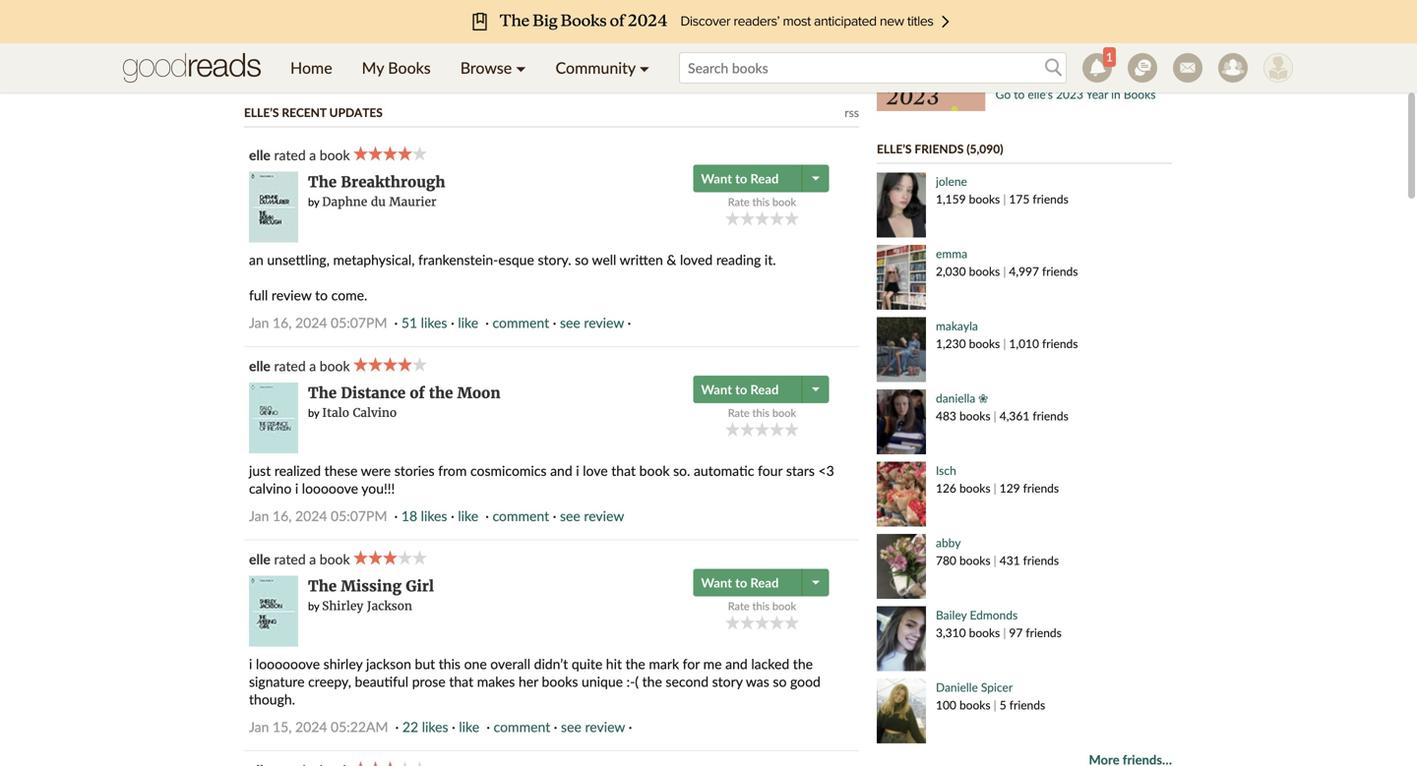 Task type: vqa. For each thing, say whether or not it's contained in the screenshot.


Task type: locate. For each thing, give the bounding box(es) containing it.
the right of
[[429, 384, 453, 403]]

want for the missing girl
[[701, 575, 732, 591]]

see for jan 16, 2024 05:07pm · 18 likes · like · comment · see review
[[560, 508, 581, 525]]

2 2024 from the top
[[295, 508, 327, 525]]

want to read for the distance of the moon
[[701, 382, 779, 398]]

0 vertical spatial 2024
[[295, 315, 327, 331]]

1 vertical spatial rate
[[728, 407, 750, 420]]

0 vertical spatial jan 16, 2024 05:07pm link
[[249, 315, 387, 331]]

friends inside danielle spicer 100 books | 5 friends
[[1010, 699, 1046, 713]]

elle rated a book up 'the missing girl by shirley jackson' image
[[249, 551, 354, 568]]

comment for 51
[[493, 315, 550, 331]]

| left 1,010 at the right top of page
[[1004, 337, 1007, 351]]

elle for the breakthrough
[[249, 147, 271, 163]]

2 vertical spatial want
[[701, 575, 732, 591]]

book left so.
[[640, 463, 670, 479]]

1 vertical spatial that
[[449, 674, 474, 691]]

friends right 175
[[1033, 192, 1069, 206]]

1 rate from the top
[[728, 195, 750, 209]]

books right 126
[[960, 482, 991, 496]]

| inside isch 126 books | 129 friends
[[994, 482, 997, 496]]

0 horizontal spatial books
[[388, 58, 431, 77]]

updates
[[330, 105, 383, 120]]

1 vertical spatial want to read
[[701, 382, 779, 398]]

friends right 1,010 at the right top of page
[[1043, 337, 1079, 351]]

3 jan from the top
[[249, 719, 269, 736]]

emma 2,030 books | 4,997 friends
[[936, 247, 1079, 279]]

makayla link
[[936, 319, 979, 333]]

likes right 22
[[422, 719, 449, 736]]

0 vertical spatial like
[[458, 315, 479, 331]]

and up story
[[726, 656, 748, 673]]

home link
[[276, 43, 347, 93]]

the missing girl by shirley jackson image
[[249, 576, 298, 647]]

i inside i loooooove shirley jackson but this one overall didn't quite hit the mark for me and lacked the signature creepy, beautiful prose that makes her books unique :-( the second story was so good though.
[[249, 656, 252, 673]]

2 vertical spatial 2024
[[295, 719, 327, 736]]

2 want to read from the top
[[701, 382, 779, 398]]

friends right 97
[[1026, 626, 1062, 641]]

daniella ❀ image
[[877, 390, 926, 455]]

these
[[325, 463, 358, 479]]

this up lacked
[[753, 600, 770, 613]]

1 vertical spatial so
[[773, 674, 787, 691]]

so down lacked
[[773, 674, 787, 691]]

2 read from the top
[[751, 382, 779, 398]]

0 horizontal spatial that
[[449, 674, 474, 691]]

likes for 22
[[422, 719, 449, 736]]

the breakthrough by daphne du maurier image
[[249, 172, 298, 243]]

isch
[[936, 464, 957, 478]]

menu containing home
[[276, 43, 665, 93]]

3 rate this book from the top
[[728, 600, 797, 613]]

0 vertical spatial by
[[308, 195, 319, 209]]

2 vertical spatial jan
[[249, 719, 269, 736]]

books inside my books link
[[388, 58, 431, 77]]

like link right 18 likes link
[[458, 508, 479, 525]]

1 vertical spatial elle link
[[249, 358, 271, 375]]

comment for 22
[[494, 719, 551, 736]]

0 horizontal spatial i
[[249, 656, 252, 673]]

0 vertical spatial that
[[612, 463, 636, 479]]

2 vertical spatial like
[[459, 719, 480, 736]]

in
[[1123, 19, 1132, 34], [1112, 87, 1121, 102]]

2 ▾ from the left
[[640, 58, 650, 77]]

abby link
[[936, 536, 961, 550]]

0 vertical spatial year
[[1098, 19, 1120, 34]]

year inside take a look at elle's year in books. the good, the bad, the long, the short—it's all here.
[[1098, 19, 1120, 34]]

3 elle link from the top
[[249, 551, 271, 568]]

want to read up reading
[[701, 171, 779, 187]]

elle's recent updates
[[244, 105, 383, 120]]

2 vertical spatial rate this book
[[728, 600, 797, 613]]

1 rate this book from the top
[[728, 195, 797, 209]]

2024
[[295, 315, 327, 331], [295, 508, 327, 525], [295, 719, 327, 736]]

a down full review to come.
[[309, 358, 316, 375]]

advanced-copies‎               (63) link
[[244, 24, 372, 41]]

want
[[701, 171, 732, 187], [701, 382, 732, 398], [701, 575, 732, 591]]

the
[[1051, 37, 1068, 51], [1095, 37, 1113, 51], [1143, 37, 1161, 51], [429, 384, 453, 403], [626, 656, 646, 673], [793, 656, 813, 673], [643, 674, 662, 691]]

·
[[394, 315, 398, 331], [451, 315, 455, 331], [486, 315, 489, 331], [553, 315, 557, 331], [628, 315, 631, 331], [394, 508, 398, 525], [451, 508, 455, 525], [486, 508, 489, 525], [553, 508, 557, 525], [395, 719, 399, 736], [452, 719, 456, 736], [487, 719, 490, 736], [554, 719, 558, 736], [629, 719, 632, 736]]

review down well
[[584, 315, 624, 331]]

2 by from the top
[[308, 407, 319, 420]]

books down makayla
[[969, 337, 1001, 351]]

1 vertical spatial like link
[[458, 508, 479, 525]]

0 vertical spatial books
[[388, 58, 431, 77]]

| inside makayla 1,230 books | 1,010 friends
[[1004, 337, 1007, 351]]

1 vertical spatial 2024
[[295, 508, 327, 525]]

creepy,
[[308, 674, 351, 691]]

1 vertical spatial i
[[295, 480, 299, 497]]

jan left the 15,
[[249, 719, 269, 736]]

take a look at elle's year in books. the good, the bad, the long, the short—it's all here.
[[996, 19, 1170, 69]]

jan 16, 2024 05:07pm link for 18 likes
[[249, 508, 387, 525]]

2 vertical spatial see review link
[[561, 719, 625, 736]]

22 likes link
[[403, 719, 449, 736]]

comment for 18
[[493, 508, 550, 525]]

comment down just realized these were stories from cosmicomics and i love that book so. automatic four stars <3 calvino i looooove you!!!
[[493, 508, 550, 525]]

good,
[[1019, 37, 1048, 51]]

to
[[1014, 87, 1025, 102], [736, 171, 748, 187], [315, 287, 328, 304], [736, 382, 748, 398], [736, 575, 748, 591]]

inbox image
[[1174, 53, 1203, 83]]

friends inside makayla 1,230 books | 1,010 friends
[[1043, 337, 1079, 351]]

a for the missing girl
[[309, 551, 316, 568]]

rate up story
[[728, 600, 750, 613]]

elle link up 'the missing girl by shirley jackson' image
[[249, 551, 271, 568]]

5
[[1000, 699, 1007, 713]]

1 05:07pm from the top
[[331, 315, 387, 331]]

see down just realized these were stories from cosmicomics and i love that book so. automatic four stars <3 calvino i looooove you!!!
[[560, 508, 581, 525]]

1 horizontal spatial and
[[726, 656, 748, 673]]

2 jan 16, 2024 05:07pm link from the top
[[249, 508, 387, 525]]

danielle spicer link
[[936, 681, 1013, 695]]

friends right 431
[[1024, 554, 1059, 568]]

0 vertical spatial want
[[701, 171, 732, 187]]

2 vertical spatial rated
[[274, 551, 306, 568]]

2 jan from the top
[[249, 508, 269, 525]]

1 elle link from the top
[[249, 147, 271, 163]]

1 vertical spatial see review link
[[560, 508, 625, 525]]

| inside emma 2,030 books | 4,997 friends
[[1004, 264, 1007, 279]]

0 horizontal spatial so
[[575, 252, 589, 268]]

rss
[[845, 105, 860, 120]]

1 elle rated a book from the top
[[249, 147, 354, 163]]

0 horizontal spatial in
[[1112, 87, 1121, 102]]

read for the breakthrough
[[751, 171, 779, 187]]

rate this book for the missing girl
[[728, 600, 797, 613]]

1 horizontal spatial books
[[1124, 87, 1156, 102]]

review for jan 15, 2024 05:22am · 22 likes · like · comment · see review ·
[[585, 719, 625, 736]]

3 2024 from the top
[[295, 719, 327, 736]]

browse ▾ button
[[446, 43, 541, 93]]

2 rated from the top
[[274, 358, 306, 375]]

the up the "italo"
[[308, 384, 337, 403]]

| left 4,361
[[994, 409, 997, 423]]

i up the signature
[[249, 656, 252, 673]]

1 16, from the top
[[273, 315, 292, 331]]

05:07pm down 'come.'
[[331, 315, 387, 331]]

stars
[[786, 463, 815, 479]]

1 vertical spatial by
[[308, 407, 319, 420]]

books inside emma 2,030 books | 4,997 friends
[[969, 264, 1001, 279]]

elle up the breakthrough by daphne du maurier image
[[249, 147, 271, 163]]

| inside daniella ❀ 483 books | 4,361 friends
[[994, 409, 997, 423]]

| left 5
[[994, 699, 997, 713]]

isch link
[[936, 464, 957, 478]]

read
[[751, 171, 779, 187], [751, 382, 779, 398], [751, 575, 779, 591]]

| left 175
[[1004, 192, 1007, 206]]

0 vertical spatial so
[[575, 252, 589, 268]]

2 elle from the top
[[249, 358, 271, 375]]

by left the "italo"
[[308, 407, 319, 420]]

▾ right community
[[640, 58, 650, 77]]

2 rate this book from the top
[[728, 407, 797, 420]]

0 vertical spatial see
[[560, 315, 581, 331]]

1 vertical spatial and
[[726, 656, 748, 673]]

2 rate from the top
[[728, 407, 750, 420]]

a up the missing girl link
[[309, 551, 316, 568]]

2 vertical spatial elle
[[249, 551, 271, 568]]

rated for the missing girl
[[274, 551, 306, 568]]

books inside danielle spicer 100 books | 5 friends
[[960, 699, 991, 713]]

written
[[620, 252, 663, 268]]

that inside just realized these were stories from cosmicomics and i love that book so. automatic four stars <3 calvino i looooove you!!!
[[612, 463, 636, 479]]

copies‎
[[307, 24, 345, 41]]

rate for the missing girl
[[728, 600, 750, 613]]

780
[[936, 554, 957, 568]]

books right 1,159
[[969, 192, 1001, 206]]

2 vertical spatial want to read
[[701, 575, 779, 591]]

0 vertical spatial like link
[[458, 315, 479, 331]]

1 vertical spatial in
[[1112, 87, 1121, 102]]

want to read button up lacked
[[694, 570, 805, 597]]

like link right the 51 likes link
[[458, 315, 479, 331]]

2 vertical spatial read
[[751, 575, 779, 591]]

2023
[[1057, 87, 1084, 102]]

jan 16, 2024 05:07pm link down full review to come.
[[249, 315, 387, 331]]

moon
[[457, 384, 501, 403]]

0 vertical spatial in
[[1123, 19, 1132, 34]]

jan for jan 16, 2024 05:07pm · 18 likes · like · comment · see review
[[249, 508, 269, 525]]

elle rated a book down the recent
[[249, 147, 354, 163]]

the inside the breakthrough by daphne du maurier
[[308, 173, 337, 191]]

3 want to read button from the top
[[694, 570, 805, 597]]

3 want from the top
[[701, 575, 732, 591]]

1 2024 from the top
[[295, 315, 327, 331]]

0 vertical spatial rate
[[728, 195, 750, 209]]

0 vertical spatial read
[[751, 171, 779, 187]]

3 elle from the top
[[249, 551, 271, 568]]

the up daphne
[[308, 173, 337, 191]]

but
[[415, 656, 435, 673]]

see review link down love
[[560, 508, 625, 525]]

1 jan from the top
[[249, 315, 269, 331]]

rated up 'the missing girl by shirley jackson' image
[[274, 551, 306, 568]]

1 want to read from the top
[[701, 171, 779, 187]]

by left shirley
[[308, 600, 319, 613]]

books inside i loooooove shirley jackson but this one overall didn't quite hit the mark for me and lacked the signature creepy, beautiful prose that makes her books unique :-( the second story was so good though.
[[542, 674, 578, 691]]

| inside jolene 1,159 books | 175 friends
[[1004, 192, 1007, 206]]

2 vertical spatial like link
[[459, 719, 480, 736]]

| left 431
[[994, 554, 997, 568]]

books down bailey edmonds link
[[969, 626, 1001, 641]]

likes for 18
[[421, 508, 447, 525]]

3 want to read from the top
[[701, 575, 779, 591]]

2 vertical spatial by
[[308, 600, 319, 613]]

edmonds
[[970, 609, 1018, 623]]

review down unique
[[585, 719, 625, 736]]

by inside the missing girl by shirley jackson
[[308, 600, 319, 613]]

by left daphne
[[308, 195, 319, 209]]

like for 22
[[459, 719, 480, 736]]

2 vertical spatial elle link
[[249, 551, 271, 568]]

1 vertical spatial likes
[[421, 508, 447, 525]]

3 elle rated a book from the top
[[249, 551, 354, 568]]

here.
[[1064, 55, 1090, 69]]

books inside jolene 1,159 books | 175 friends
[[969, 192, 1001, 206]]

friends inside daniella ❀ 483 books | 4,361 friends
[[1033, 409, 1069, 423]]

0 vertical spatial jan
[[249, 315, 269, 331]]

1 vertical spatial jan
[[249, 508, 269, 525]]

jan for jan 15, 2024 05:22am · 22 likes · like · comment · see review ·
[[249, 719, 269, 736]]

1 read from the top
[[751, 171, 779, 187]]

1 vertical spatial comment link
[[493, 508, 550, 525]]

elle's up bad,
[[1070, 19, 1095, 34]]

1 want to read button from the top
[[694, 165, 805, 192]]

books inside isch 126 books | 129 friends
[[960, 482, 991, 496]]

friends inside jolene 1,159 books | 175 friends
[[1033, 192, 1069, 206]]

see review link down unique
[[561, 719, 625, 736]]

2 want to read button from the top
[[694, 376, 805, 404]]

2 elle rated a book from the top
[[249, 358, 354, 375]]

rate this book
[[728, 195, 797, 209], [728, 407, 797, 420], [728, 600, 797, 613]]

1 jan 16, 2024 05:07pm link from the top
[[249, 315, 387, 331]]

signature
[[249, 674, 305, 691]]

2 vertical spatial elle rated a book
[[249, 551, 354, 568]]

comment link down just realized these were stories from cosmicomics and i love that book so. automatic four stars <3 calvino i looooove you!!!
[[493, 508, 550, 525]]

4,997
[[1010, 264, 1040, 279]]

daniell... image
[[877, 679, 926, 744]]

like link for 18 likes
[[458, 508, 479, 525]]

see for jan 16, 2024 05:07pm · 51 likes · like · comment · see review ·
[[560, 315, 581, 331]]

0 vertical spatial want to read
[[701, 171, 779, 187]]

see review link down well
[[560, 315, 624, 331]]

2 vertical spatial see
[[561, 719, 582, 736]]

elle for the distance of the moon
[[249, 358, 271, 375]]

1 vertical spatial rate this book
[[728, 407, 797, 420]]

the
[[996, 37, 1016, 51], [308, 173, 337, 191], [308, 384, 337, 403], [308, 577, 337, 596]]

elle rated a book up the "italo"
[[249, 358, 354, 375]]

friends right 4,361
[[1033, 409, 1069, 423]]

1 vertical spatial comment
[[493, 508, 550, 525]]

review down love
[[584, 508, 625, 525]]

the inside the missing girl by shirley jackson
[[308, 577, 337, 596]]

abby 780 books | 431 friends
[[936, 536, 1059, 568]]

this inside i loooooove shirley jackson but this one overall didn't quite hit the mark for me and lacked the signature creepy, beautiful prose that makes her books unique :-( the second story was so good though.
[[439, 656, 461, 673]]

abby
[[936, 536, 961, 550]]

0 vertical spatial elle link
[[249, 147, 271, 163]]

1 vertical spatial want
[[701, 382, 732, 398]]

(
[[635, 674, 639, 691]]

rate this book up four
[[728, 407, 797, 420]]

1 horizontal spatial in
[[1123, 19, 1132, 34]]

full
[[249, 287, 268, 304]]

2024 right the 15,
[[295, 719, 327, 736]]

girl
[[406, 577, 434, 596]]

0 vertical spatial and
[[550, 463, 573, 479]]

1 vertical spatial want to read button
[[694, 376, 805, 404]]

1 by from the top
[[308, 195, 319, 209]]

1 vertical spatial elle rated a book
[[249, 358, 354, 375]]

1 vertical spatial year
[[1086, 87, 1109, 102]]

isch image
[[877, 462, 926, 527]]

2 vertical spatial likes
[[422, 719, 449, 736]]

2 vertical spatial want to read button
[[694, 570, 805, 597]]

want to read button up reading
[[694, 165, 805, 192]]

2 vertical spatial comment
[[494, 719, 551, 736]]

nonfiction‎               (67) link
[[540, 5, 628, 22]]

elle up the distance of the moon by italo calvino image
[[249, 358, 271, 375]]

by inside the distance of the moon by italo calvino
[[308, 407, 319, 420]]

year
[[1098, 19, 1120, 34], [1086, 87, 1109, 102]]

her
[[519, 674, 539, 691]]

esque
[[499, 252, 535, 268]]

&
[[667, 252, 677, 268]]

3 by from the top
[[308, 600, 319, 613]]

comment link for 22 likes
[[494, 719, 551, 736]]

like for 51
[[458, 315, 479, 331]]

2 vertical spatial rate
[[728, 600, 750, 613]]

book up the "italo"
[[320, 358, 350, 375]]

book up it.
[[773, 195, 797, 209]]

rated up the distance of the moon by italo calvino image
[[274, 358, 306, 375]]

2 05:07pm from the top
[[331, 508, 387, 525]]

1 elle from the top
[[249, 147, 271, 163]]

1 horizontal spatial i
[[295, 480, 299, 497]]

1 vertical spatial jan 16, 2024 05:07pm link
[[249, 508, 387, 525]]

read up it.
[[751, 171, 779, 187]]

though.
[[249, 692, 295, 708]]

▾ inside popup button
[[640, 58, 650, 77]]

1 horizontal spatial ▾
[[640, 58, 650, 77]]

1 horizontal spatial that
[[612, 463, 636, 479]]

the up shirley
[[308, 577, 337, 596]]

friends right 129
[[1024, 482, 1059, 496]]

1 vertical spatial see
[[560, 508, 581, 525]]

comment down her at the left bottom
[[494, 719, 551, 736]]

elle up 'the missing girl by shirley jackson' image
[[249, 551, 271, 568]]

1 want from the top
[[701, 171, 732, 187]]

elle for the missing girl
[[249, 551, 271, 568]]

(62)
[[575, 24, 598, 41]]

3 read from the top
[[751, 575, 779, 591]]

0 vertical spatial comment
[[493, 315, 550, 331]]

0 vertical spatial comment link
[[493, 315, 550, 331]]

175
[[1010, 192, 1030, 206]]

22
[[403, 719, 419, 736]]

elle link up the distance of the moon by italo calvino image
[[249, 358, 271, 375]]

looooove
[[302, 480, 358, 497]]

this right but
[[439, 656, 461, 673]]

1 vertical spatial read
[[751, 382, 779, 398]]

bailey
[[936, 609, 967, 623]]

jolene 1,159 books | 175 friends
[[936, 174, 1069, 206]]

(88)
[[472, 24, 495, 41]]

book inside just realized these were stories from cosmicomics and i love that book so. automatic four stars <3 calvino i looooove you!!!
[[640, 463, 670, 479]]

1 vertical spatial 05:07pm
[[331, 508, 387, 525]]

read for the missing girl
[[751, 575, 779, 591]]

0 vertical spatial elle
[[249, 147, 271, 163]]

shirley
[[324, 656, 363, 673]]

2 vertical spatial i
[[249, 656, 252, 673]]

1 vertical spatial rated
[[274, 358, 306, 375]]

(63)
[[349, 24, 372, 41]]

want to read button up four
[[694, 376, 805, 404]]

and left love
[[550, 463, 573, 479]]

this up it.
[[753, 195, 770, 209]]

2 vertical spatial comment link
[[494, 719, 551, 736]]

2024 for jan 16, 2024 05:07pm · 18 likes · like · comment · see review
[[295, 508, 327, 525]]

come.
[[331, 287, 368, 304]]

2024 down full review to come.
[[295, 315, 327, 331]]

that
[[612, 463, 636, 479], [449, 674, 474, 691]]

bailey edmonds 3,310 books | 97 friends
[[936, 609, 1062, 641]]

1 vertical spatial elle
[[249, 358, 271, 375]]

0 vertical spatial rated
[[274, 147, 306, 163]]

rate this book up it.
[[728, 195, 797, 209]]

likes right 18
[[421, 508, 447, 525]]

elle
[[249, 147, 271, 163], [249, 358, 271, 375], [249, 551, 271, 568]]

friends inside bailey edmonds 3,310 books | 97 friends
[[1026, 626, 1062, 641]]

good
[[791, 674, 821, 691]]

rate up automatic
[[728, 407, 750, 420]]

rated
[[274, 147, 306, 163], [274, 358, 306, 375], [274, 551, 306, 568]]

1 rated from the top
[[274, 147, 306, 163]]

want up loved
[[701, 171, 732, 187]]

beautiful
[[355, 674, 409, 691]]

bob builder image
[[1264, 53, 1294, 83]]

rate up reading
[[728, 195, 750, 209]]

books down danielle spicer link
[[960, 699, 991, 713]]

a
[[1022, 19, 1028, 34], [309, 147, 316, 163], [309, 358, 316, 375], [309, 551, 316, 568]]

friends right 5
[[1010, 699, 1046, 713]]

read up lacked
[[751, 575, 779, 591]]

2 want from the top
[[701, 382, 732, 398]]

all
[[1050, 55, 1061, 69]]

▾ right browse
[[516, 58, 526, 77]]

were
[[361, 463, 391, 479]]

1 ▾ from the left
[[516, 58, 526, 77]]

3 rated from the top
[[274, 551, 306, 568]]

1 vertical spatial 16,
[[273, 508, 292, 525]]

| inside danielle spicer 100 books | 5 friends
[[994, 699, 997, 713]]

want to read up automatic
[[701, 382, 779, 398]]

the down take
[[996, 37, 1016, 51]]

3 rate from the top
[[728, 600, 750, 613]]

0 vertical spatial rate this book
[[728, 195, 797, 209]]

elle link for the missing girl
[[249, 551, 271, 568]]

97
[[1010, 626, 1023, 641]]

0 vertical spatial see review link
[[560, 315, 624, 331]]

comment link down her at the left bottom
[[494, 719, 551, 736]]

the inside the distance of the moon by italo calvino
[[308, 384, 337, 403]]

advanced-
[[244, 24, 307, 41]]

year right 2023
[[1086, 87, 1109, 102]]

the down at
[[1051, 37, 1068, 51]]

likes for 51
[[421, 315, 447, 331]]

friends inside emma 2,030 books | 4,997 friends
[[1043, 264, 1079, 279]]

0 vertical spatial elle rated a book
[[249, 147, 354, 163]]

0 vertical spatial 16,
[[273, 315, 292, 331]]

me
[[704, 656, 722, 673]]

0 vertical spatial likes
[[421, 315, 447, 331]]

1 vertical spatial like
[[458, 508, 479, 525]]

0 horizontal spatial and
[[550, 463, 573, 479]]

a inside take a look at elle's year in books. the good, the bad, the long, the short—it's all here.
[[1022, 19, 1028, 34]]

| left 4,997
[[1004, 264, 1007, 279]]

friend requests image
[[1219, 53, 1248, 83]]

16, for jan 16, 2024 05:07pm · 18 likes · like · comment · see review
[[273, 508, 292, 525]]

0 vertical spatial 05:07pm
[[331, 315, 387, 331]]

menu
[[276, 43, 665, 93]]

want to read button for the breakthrough
[[694, 165, 805, 192]]

the missing girl link
[[308, 577, 434, 596]]

▾ inside dropdown button
[[516, 58, 526, 77]]

2 16, from the top
[[273, 508, 292, 525]]

2 elle link from the top
[[249, 358, 271, 375]]

books
[[969, 192, 1001, 206], [969, 264, 1001, 279], [969, 337, 1001, 351], [960, 409, 991, 423], [960, 482, 991, 496], [960, 554, 991, 568], [969, 626, 1001, 641], [542, 674, 578, 691], [960, 699, 991, 713]]

to for the missing girl
[[736, 575, 748, 591]]

the for the missing girl
[[308, 577, 337, 596]]

0 vertical spatial want to read button
[[694, 165, 805, 192]]

this for the distance of the moon
[[753, 407, 770, 420]]

want to read button
[[694, 165, 805, 192], [694, 376, 805, 404], [694, 570, 805, 597]]

3,310
[[936, 626, 966, 641]]

| left 97
[[1004, 626, 1007, 641]]

so left well
[[575, 252, 589, 268]]

0 horizontal spatial ▾
[[516, 58, 526, 77]]

the for the distance of the moon
[[308, 384, 337, 403]]

want to read button for the missing girl
[[694, 570, 805, 597]]

1 horizontal spatial so
[[773, 674, 787, 691]]

review
[[272, 287, 312, 304], [584, 315, 624, 331], [584, 508, 625, 525], [585, 719, 625, 736]]

comment
[[493, 315, 550, 331], [493, 508, 550, 525], [494, 719, 551, 736]]

0 vertical spatial i
[[576, 463, 580, 479]]

calvino
[[353, 406, 397, 421]]

this for the breakthrough
[[753, 195, 770, 209]]

like link for 51 likes
[[458, 315, 479, 331]]



Task type: describe. For each thing, give the bounding box(es) containing it.
book up lacked
[[773, 600, 797, 613]]

abby image
[[877, 535, 926, 600]]

5-star‎               (42) link
[[244, 43, 307, 60]]

jan 16, 2024 05:07pm link for 51 likes
[[249, 315, 387, 331]]

(67)
[[605, 5, 628, 22]]

the up good
[[793, 656, 813, 673]]

by inside the breakthrough by daphne du maurier
[[308, 195, 319, 209]]

elle's left 2023
[[1028, 87, 1053, 102]]

see review link for jan 16, 2024 05:07pm · 51 likes · like · comment · see review ·
[[560, 315, 624, 331]]

daniella
[[936, 391, 976, 406]]

makayla image
[[877, 318, 926, 383]]

the inside the distance of the moon by italo calvino
[[429, 384, 453, 403]]

review right full
[[272, 287, 312, 304]]

at
[[1057, 19, 1067, 34]]

jolene link
[[936, 174, 968, 189]]

want for the breakthrough
[[701, 171, 732, 187]]

friends inside isch 126 books | 129 friends
[[1024, 482, 1059, 496]]

look
[[1031, 19, 1054, 34]]

this for the missing girl
[[753, 600, 770, 613]]

see review link for jan 15, 2024 05:22am · 22 likes · like · comment · see review ·
[[561, 719, 625, 736]]

126
[[936, 482, 957, 496]]

want to read for the breakthrough
[[701, 171, 779, 187]]

the missing girl by shirley jackson
[[308, 577, 434, 614]]

loved
[[680, 252, 713, 268]]

2022‎
[[392, 43, 424, 60]]

full review to come.
[[249, 287, 368, 304]]

1 vertical spatial books
[[1124, 87, 1156, 102]]

bailey ... image
[[877, 607, 926, 672]]

love
[[583, 463, 608, 479]]

rate for the breakthrough
[[728, 195, 750, 209]]

(61)
[[575, 43, 598, 60]]

book up the missing girl link
[[320, 551, 350, 568]]

book up four
[[773, 407, 797, 420]]

16, for jan 16, 2024 05:07pm · 51 likes · like · comment · see review ·
[[273, 315, 292, 331]]

the inside take a look at elle's year in books. the good, the bad, the long, the short—it's all here.
[[996, 37, 1016, 51]]

15,
[[273, 719, 292, 736]]

want for the distance of the moon
[[701, 382, 732, 398]]

| inside abby 780 books | 431 friends
[[994, 554, 997, 568]]

the up "("
[[626, 656, 646, 673]]

spicer
[[982, 681, 1013, 695]]

browse ▾
[[460, 58, 526, 77]]

my books
[[362, 58, 431, 77]]

just realized these were stories from cosmicomics and i love that book so. automatic four stars <3 calvino i looooove you!!!
[[249, 463, 835, 497]]

51
[[402, 315, 418, 331]]

elle rated a book for the distance of the moon
[[249, 358, 354, 375]]

that inside i loooooove shirley jackson but this one overall didn't quite hit the mark for me and lacked the signature creepy, beautiful prose that makes her books unique :-( the second story was so good though.
[[449, 674, 474, 691]]

read for the distance of the moon
[[751, 382, 779, 398]]

the for the breakthrough
[[308, 173, 337, 191]]

rated for the breakthrough
[[274, 147, 306, 163]]

recent
[[282, 105, 327, 120]]

elle link for the distance of the moon
[[249, 358, 271, 375]]

well
[[592, 252, 617, 268]]

distance
[[341, 384, 406, 403]]

elle's left the recent
[[244, 105, 279, 120]]

emma link
[[936, 247, 968, 261]]

daniella ❀ link
[[936, 391, 989, 406]]

browse
[[460, 58, 512, 77]]

elle's friends (5,090)
[[877, 142, 1004, 156]]

hit
[[606, 656, 622, 673]]

(5,090)
[[967, 142, 1004, 156]]

jolene image
[[877, 173, 926, 238]]

483
[[936, 409, 957, 423]]

rate this book for the distance of the moon
[[728, 407, 797, 420]]

go
[[996, 87, 1011, 102]]

a for the breakthrough
[[309, 147, 316, 163]]

elle's friends (5,090) link
[[877, 142, 1004, 156]]

elle rated a book for the missing girl
[[249, 551, 354, 568]]

calvino
[[249, 480, 292, 497]]

2022‎               (85) link
[[392, 43, 451, 60]]

advanced-copies‎               (63) 5-star‎               (42)
[[244, 24, 372, 60]]

before‎
[[429, 24, 468, 41]]

elle's inside take a look at elle's year in books. the good, the bad, the long, the short—it's all here.
[[1070, 19, 1095, 34]]

to for the distance of the moon
[[736, 382, 748, 398]]

comment link for 18 likes
[[493, 508, 550, 525]]

community
[[556, 58, 636, 77]]

a for the distance of the moon
[[309, 358, 316, 375]]

2024 for jan 16, 2024 05:07pm · 51 likes · like · comment · see review ·
[[295, 315, 327, 331]]

missing
[[341, 577, 402, 596]]

▾ for browse ▾
[[516, 58, 526, 77]]

see for jan 15, 2024 05:22am · 22 likes · like · comment · see review ·
[[561, 719, 582, 736]]

want to read for the missing girl
[[701, 575, 779, 591]]

the distance of the moon by italo calvino image
[[249, 383, 298, 454]]

05:22am
[[331, 719, 388, 736]]

makes
[[477, 674, 515, 691]]

the right bad,
[[1095, 37, 1113, 51]]

5-
[[244, 43, 257, 60]]

the breakthrough link
[[308, 173, 446, 191]]

review for jan 16, 2024 05:07pm · 18 likes · like · comment · see review
[[584, 508, 625, 525]]

isch 126 books | 129 friends
[[936, 464, 1059, 496]]

▾ for community ▾
[[640, 58, 650, 77]]

jan 15, 2024 05:22am link
[[249, 719, 388, 736]]

review for jan 16, 2024 05:07pm · 51 likes · like · comment · see review ·
[[584, 315, 624, 331]]

comment link for 51 likes
[[493, 315, 550, 331]]

2 horizontal spatial i
[[576, 463, 580, 479]]

in inside take a look at elle's year in books. the good, the bad, the long, the short—it's all here.
[[1123, 19, 1132, 34]]

lacked
[[752, 656, 790, 673]]

books inside makayla 1,230 books | 1,010 friends
[[969, 337, 1001, 351]]

books inside daniella ❀ 483 books | 4,361 friends
[[960, 409, 991, 423]]

elle rated a book for the breakthrough
[[249, 147, 354, 163]]

jolene
[[936, 174, 968, 189]]

du
[[371, 194, 386, 210]]

to for the breakthrough
[[736, 171, 748, 187]]

my books link
[[347, 43, 446, 93]]

my group discussions image
[[1128, 53, 1158, 83]]

want to read button for the distance of the moon
[[694, 376, 805, 404]]

danielle
[[936, 681, 979, 695]]

bailey edmonds link
[[936, 609, 1018, 623]]

rated for the distance of the moon
[[274, 358, 306, 375]]

book down 'updates'
[[320, 147, 350, 163]]

51 likes link
[[402, 315, 447, 331]]

quite
[[572, 656, 603, 673]]

100
[[936, 699, 957, 713]]

the down books.
[[1143, 37, 1161, 51]]

jan 16, 2024 05:07pm · 51 likes · like · comment · see review ·
[[249, 315, 635, 331]]

:-
[[627, 674, 635, 691]]

like link for 22 likes
[[459, 719, 480, 736]]

2017‎
[[540, 24, 572, 41]]

(85)
[[427, 43, 451, 60]]

Search for books to add to your shelves search field
[[679, 52, 1067, 84]]

2015‎               (61) link
[[540, 43, 598, 60]]

an
[[249, 252, 264, 268]]

the distance of the moon by italo calvino
[[308, 384, 501, 421]]

jackson
[[366, 656, 411, 673]]

and inside just realized these were stories from cosmicomics and i love that book so. automatic four stars <3 calvino i looooove you!!!
[[550, 463, 573, 479]]

2017‎               (62) link
[[540, 24, 598, 41]]

friends
[[915, 142, 964, 156]]

2024 for jan 15, 2024 05:22am · 22 likes · like · comment · see review ·
[[295, 719, 327, 736]]

rate this book for the breakthrough
[[728, 195, 797, 209]]

jan for jan 16, 2024 05:07pm · 51 likes · like · comment · see review ·
[[249, 315, 269, 331]]

and inside i loooooove shirley jackson but this one overall didn't quite hit the mark for me and lacked the signature creepy, beautiful prose that makes her books unique :-( the second story was so good though.
[[726, 656, 748, 673]]

(109)
[[440, 5, 471, 22]]

home
[[290, 58, 332, 77]]

it.
[[765, 252, 776, 268]]

rate for the distance of the moon
[[728, 407, 750, 420]]

2015‎
[[540, 43, 572, 60]]

elle link for the breakthrough
[[249, 147, 271, 163]]

short—it's
[[996, 55, 1047, 69]]

emma image
[[877, 245, 926, 310]]

05:07pm for 51
[[331, 315, 387, 331]]

jan 16, 2024 05:07pm · 18 likes · like · comment · see review
[[249, 508, 625, 525]]

nonfiction‎               (67) 2017‎               (62) 2015‎               (61)
[[540, 5, 628, 60]]

books inside abby 780 books | 431 friends
[[960, 554, 991, 568]]

metaphysical,
[[333, 252, 415, 268]]

one
[[464, 656, 487, 673]]

notifications element
[[1083, 47, 1116, 83]]

like for 18
[[458, 508, 479, 525]]

the right "("
[[643, 674, 662, 691]]

elle's left friends
[[877, 142, 912, 156]]

05:07pm for 18
[[331, 508, 387, 525]]

2014-
[[392, 24, 429, 41]]

second
[[666, 674, 709, 691]]

bad,
[[1071, 37, 1092, 51]]

the breakthrough by daphne du maurier
[[308, 173, 446, 210]]

Search books text field
[[679, 52, 1067, 84]]

of
[[410, 384, 425, 403]]

realized
[[275, 463, 321, 479]]

daniella ❀ 483 books | 4,361 friends
[[936, 391, 1069, 423]]

so inside i loooooove shirley jackson but this one overall didn't quite hit the mark for me and lacked the signature creepy, beautiful prose that makes her books unique :-( the second story was so good though.
[[773, 674, 787, 691]]

| inside bailey edmonds 3,310 books | 97 friends
[[1004, 626, 1007, 641]]

2014-before‎               (88) link
[[392, 24, 495, 41]]

year in books image
[[877, 0, 986, 111]]

books inside bailey edmonds 3,310 books | 97 friends
[[969, 626, 1001, 641]]

shirley jackson link
[[322, 599, 412, 614]]

friends inside abby 780 books | 431 friends
[[1024, 554, 1059, 568]]



